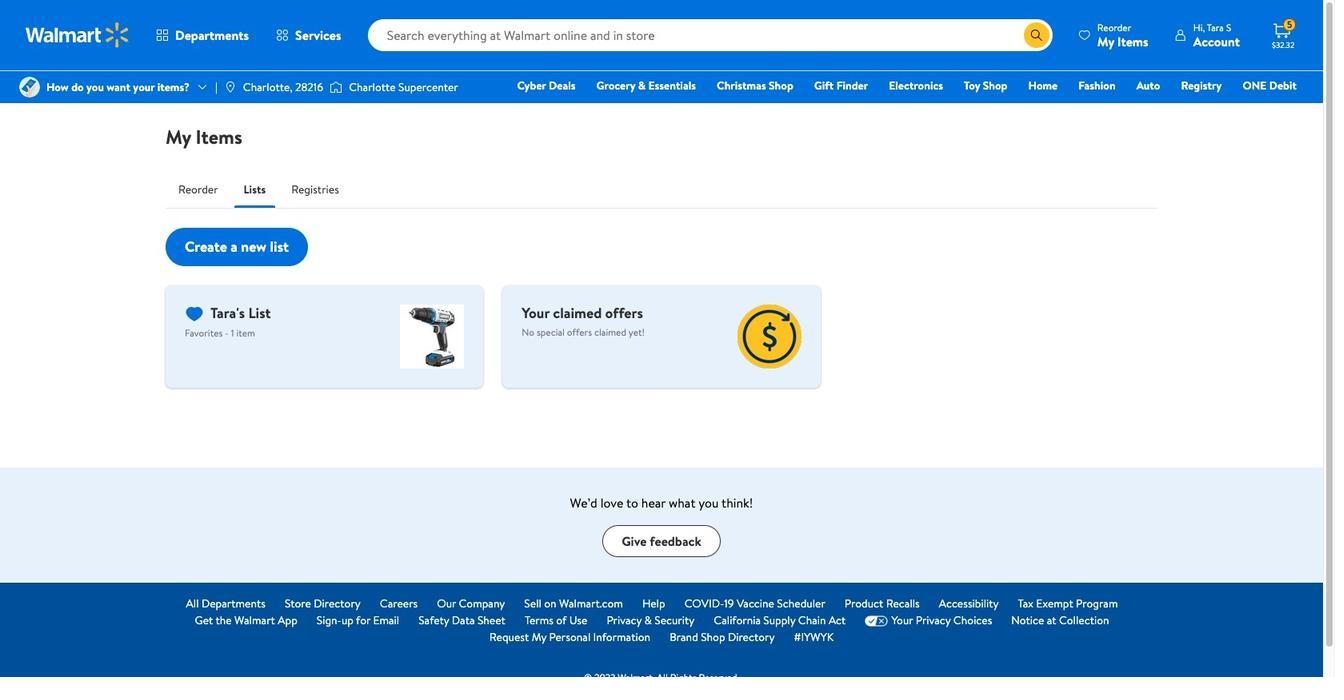 Task type: vqa. For each thing, say whether or not it's contained in the screenshot.
Toy
yes



Task type: locate. For each thing, give the bounding box(es) containing it.
list
[[248, 303, 271, 323]]

departments
[[175, 26, 249, 44], [201, 596, 266, 612]]

walmart+ link
[[1242, 99, 1304, 117]]

tax exempt program link
[[1018, 596, 1118, 613]]

shop right christmas
[[769, 78, 793, 94]]

items inside "reorder my items"
[[1117, 32, 1148, 50]]

0 horizontal spatial items
[[196, 123, 242, 150]]

give feedback button
[[603, 526, 721, 558]]

 image for charlotte supercenter
[[330, 79, 343, 95]]

do
[[71, 79, 84, 95]]

1 privacy from the left
[[607, 613, 642, 629]]

1 vertical spatial reorder
[[178, 182, 218, 198]]

walmart+
[[1249, 100, 1297, 116]]

claimed left yet!
[[594, 325, 626, 339]]

0 horizontal spatial reorder
[[178, 182, 218, 198]]

shop for brand
[[701, 630, 725, 646]]

store directory link
[[285, 596, 361, 613]]

tara's
[[210, 303, 245, 323]]

directory up sign-
[[314, 596, 361, 612]]

my inside "reorder my items"
[[1097, 32, 1114, 50]]

our
[[437, 596, 456, 612]]

yet!
[[629, 325, 645, 339]]

departments inside departments popup button
[[175, 26, 249, 44]]

you right do
[[86, 79, 104, 95]]

feedback
[[650, 533, 701, 550]]

my inside notice at collection request my personal information
[[532, 630, 546, 646]]

your up no
[[522, 303, 550, 323]]

brand shop directory link
[[670, 630, 775, 646]]

fashion link
[[1071, 77, 1123, 94]]

1 horizontal spatial directory
[[728, 630, 775, 646]]

christmas shop
[[717, 78, 793, 94]]

request my personal information link
[[489, 630, 650, 646]]

1 vertical spatial &
[[644, 613, 652, 629]]

1 horizontal spatial items
[[1117, 32, 1148, 50]]

walmart image
[[26, 22, 130, 48]]

 image right 28216
[[330, 79, 343, 95]]

registry link
[[1174, 77, 1229, 94]]

charlotte supercenter
[[349, 79, 458, 95]]

data
[[452, 613, 475, 629]]

my down terms
[[532, 630, 546, 646]]

charlotte,
[[243, 79, 293, 95]]

1 horizontal spatial my
[[532, 630, 546, 646]]

give feedback
[[622, 533, 701, 550]]

0 vertical spatial &
[[638, 78, 646, 94]]

1 horizontal spatial privacy
[[916, 613, 951, 629]]

notice at collection link
[[1011, 613, 1109, 630]]

toy shop link
[[957, 77, 1015, 94]]

shop right brand
[[701, 630, 725, 646]]

 image
[[19, 77, 40, 98]]

1 vertical spatial your
[[891, 613, 913, 629]]

0 vertical spatial reorder
[[1097, 20, 1131, 34]]

one
[[1243, 78, 1267, 94]]

departments button
[[142, 16, 262, 54]]

charlotte, 28216
[[243, 79, 323, 95]]

items up auto link
[[1117, 32, 1148, 50]]

new
[[241, 237, 267, 257]]

reorder for reorder my items
[[1097, 20, 1131, 34]]

email
[[373, 613, 399, 629]]

security
[[654, 613, 695, 629]]

0 horizontal spatial offers
[[567, 325, 592, 339]]

registries
[[291, 182, 339, 198]]

my
[[1097, 32, 1114, 50], [166, 123, 191, 150], [532, 630, 546, 646]]

my items
[[166, 123, 242, 150]]

1 horizontal spatial your
[[891, 613, 913, 629]]

recalls
[[886, 596, 920, 612]]

1 vertical spatial claimed
[[594, 325, 626, 339]]

supercenter
[[398, 79, 458, 95]]

0 horizontal spatial directory
[[314, 596, 361, 612]]

want
[[107, 79, 130, 95]]

what
[[669, 494, 696, 512]]

you
[[86, 79, 104, 95], [699, 494, 719, 512]]

0 horizontal spatial shop
[[701, 630, 725, 646]]

reorder up the fashion link
[[1097, 20, 1131, 34]]

gift
[[814, 78, 834, 94]]

to
[[626, 494, 638, 512]]

terms of use
[[525, 613, 587, 629]]

19
[[724, 596, 734, 612]]

claimed
[[553, 303, 602, 323], [594, 325, 626, 339]]

shop right toy
[[983, 78, 1008, 94]]

covid-19 vaccine scheduler link
[[684, 596, 825, 613]]

& right grocery
[[638, 78, 646, 94]]

2 horizontal spatial shop
[[983, 78, 1008, 94]]

 image for charlotte, 28216
[[224, 81, 237, 94]]

departments up the
[[201, 596, 266, 612]]

items down | in the top of the page
[[196, 123, 242, 150]]

home link
[[1021, 77, 1065, 94]]

registries link
[[279, 170, 352, 209]]

safety data sheet
[[418, 613, 505, 629]]

lists
[[244, 182, 266, 198]]

0 vertical spatial items
[[1117, 32, 1148, 50]]

2 vertical spatial my
[[532, 630, 546, 646]]

favorites
[[185, 326, 223, 340]]

1 horizontal spatial reorder
[[1097, 20, 1131, 34]]

0 vertical spatial you
[[86, 79, 104, 95]]

0 vertical spatial offers
[[605, 303, 643, 323]]

privacy down the recalls
[[916, 613, 951, 629]]

& for grocery
[[638, 78, 646, 94]]

notice at collection request my personal information
[[489, 613, 1109, 646]]

offers up yet!
[[605, 303, 643, 323]]

think!
[[722, 494, 753, 512]]

safety
[[418, 613, 449, 629]]

0 vertical spatial departments
[[175, 26, 249, 44]]

personal
[[549, 630, 591, 646]]

you right what
[[699, 494, 719, 512]]

2 horizontal spatial my
[[1097, 32, 1114, 50]]

1 vertical spatial departments
[[201, 596, 266, 612]]

directory down california
[[728, 630, 775, 646]]

0 horizontal spatial my
[[166, 123, 191, 150]]

0 vertical spatial my
[[1097, 32, 1114, 50]]

s
[[1226, 20, 1231, 34]]

create
[[185, 237, 227, 257]]

shop
[[769, 78, 793, 94], [983, 78, 1008, 94], [701, 630, 725, 646]]

claimed up special on the left of page
[[553, 303, 602, 323]]

exempt
[[1036, 596, 1073, 612]]

lists link
[[231, 170, 279, 209]]

careers link
[[380, 596, 418, 613]]

your down the recalls
[[891, 613, 913, 629]]

create a new list button
[[166, 228, 308, 266]]

1 horizontal spatial you
[[699, 494, 719, 512]]

tara
[[1207, 20, 1224, 34]]

account
[[1193, 32, 1240, 50]]

0 horizontal spatial you
[[86, 79, 104, 95]]

privacy up information
[[607, 613, 642, 629]]

0 vertical spatial your
[[522, 303, 550, 323]]

your inside the your claimed offers no special offers claimed yet!
[[522, 303, 550, 323]]

-
[[225, 326, 229, 340]]

help
[[642, 596, 665, 612]]

departments up | in the top of the page
[[175, 26, 249, 44]]

company
[[459, 596, 505, 612]]

up
[[342, 613, 354, 629]]

 image
[[330, 79, 343, 95], [224, 81, 237, 94]]

0 horizontal spatial  image
[[224, 81, 237, 94]]

& down help
[[644, 613, 652, 629]]

1 horizontal spatial  image
[[330, 79, 343, 95]]

0 horizontal spatial privacy
[[607, 613, 642, 629]]

my up fashion
[[1097, 32, 1114, 50]]

0 horizontal spatial your
[[522, 303, 550, 323]]

your for privacy
[[891, 613, 913, 629]]

supply
[[763, 613, 795, 629]]

offers right special on the left of page
[[567, 325, 592, 339]]

toy
[[964, 78, 980, 94]]

shop for toy
[[983, 78, 1008, 94]]

2 privacy from the left
[[916, 613, 951, 629]]

1 horizontal spatial offers
[[605, 303, 643, 323]]

request
[[489, 630, 529, 646]]

how
[[46, 79, 69, 95]]

safety data sheet link
[[418, 613, 505, 630]]

my down items?
[[166, 123, 191, 150]]

home
[[1028, 78, 1058, 94]]

0 vertical spatial claimed
[[553, 303, 602, 323]]

accessibility link
[[939, 596, 999, 613]]

privacy
[[607, 613, 642, 629], [916, 613, 951, 629]]

reorder down my items
[[178, 182, 218, 198]]

covid-19 vaccine scheduler
[[684, 596, 825, 612]]

covid-
[[684, 596, 724, 612]]

1 vertical spatial directory
[[728, 630, 775, 646]]

directory inside store directory link
[[314, 596, 361, 612]]

 image right | in the top of the page
[[224, 81, 237, 94]]

0 vertical spatial directory
[[314, 596, 361, 612]]

reorder inside "reorder my items"
[[1097, 20, 1131, 34]]

1 horizontal spatial shop
[[769, 78, 793, 94]]



Task type: describe. For each thing, give the bounding box(es) containing it.
store directory
[[285, 596, 361, 612]]

toy shop
[[964, 78, 1008, 94]]

help link
[[642, 596, 665, 613]]

services button
[[262, 16, 355, 54]]

careers
[[380, 596, 418, 612]]

notice
[[1011, 613, 1044, 629]]

one debit walmart+
[[1243, 78, 1297, 116]]

list
[[270, 237, 289, 257]]

5
[[1287, 18, 1292, 31]]

store
[[285, 596, 311, 612]]

1 vertical spatial offers
[[567, 325, 592, 339]]

our company link
[[437, 596, 505, 613]]

Walmart Site-Wide search field
[[368, 19, 1053, 51]]

Search search field
[[368, 19, 1053, 51]]

1 vertical spatial my
[[166, 123, 191, 150]]

favorites - 1 item
[[185, 326, 255, 340]]

$32.32
[[1272, 39, 1295, 50]]

privacy & security
[[607, 613, 695, 629]]

product recalls
[[845, 596, 920, 612]]

all departments link
[[186, 596, 266, 613]]

brand
[[670, 630, 698, 646]]

how do you want your items?
[[46, 79, 190, 95]]

cyber deals link
[[510, 77, 583, 94]]

& for privacy
[[644, 613, 652, 629]]

get the walmart app link
[[195, 613, 297, 630]]

charlotte
[[349, 79, 396, 95]]

use
[[569, 613, 587, 629]]

all departments
[[186, 596, 266, 612]]

sign-up for email
[[317, 613, 399, 629]]

grocery
[[596, 78, 635, 94]]

#iywyk
[[794, 630, 834, 646]]

5 $32.32
[[1272, 18, 1295, 50]]

tax
[[1018, 596, 1034, 612]]

accessibility
[[939, 596, 999, 612]]

the
[[216, 613, 232, 629]]

sell on walmart.com
[[524, 596, 623, 612]]

scheduler
[[777, 596, 825, 612]]

#iywyk link
[[794, 630, 834, 646]]

items?
[[157, 79, 190, 95]]

your
[[133, 79, 155, 95]]

1
[[231, 326, 234, 340]]

reorder for reorder
[[178, 182, 218, 198]]

all
[[186, 596, 199, 612]]

electronics link
[[882, 77, 950, 94]]

act
[[829, 613, 846, 629]]

brand shop directory
[[670, 630, 775, 646]]

chain
[[798, 613, 826, 629]]

reorder link
[[166, 170, 231, 209]]

hi,
[[1193, 20, 1205, 34]]

no
[[522, 325, 534, 339]]

shop for christmas
[[769, 78, 793, 94]]

finder
[[836, 78, 868, 94]]

information
[[593, 630, 650, 646]]

your claimed offers no special offers claimed yet!
[[522, 303, 645, 339]]

1 vertical spatial items
[[196, 123, 242, 150]]

hi, tara s account
[[1193, 20, 1240, 50]]

app
[[278, 613, 297, 629]]

deals
[[549, 78, 576, 94]]

we'd love to hear what you think!
[[570, 494, 753, 512]]

vaccine
[[737, 596, 774, 612]]

fashion
[[1079, 78, 1116, 94]]

program
[[1076, 596, 1118, 612]]

search icon image
[[1030, 29, 1043, 42]]

tara's list
[[210, 303, 271, 323]]

at
[[1047, 613, 1056, 629]]

hear
[[641, 494, 666, 512]]

departments inside all departments link
[[201, 596, 266, 612]]

gift finder
[[814, 78, 868, 94]]

sign-
[[317, 613, 342, 629]]

cyber
[[517, 78, 546, 94]]

your for claimed
[[522, 303, 550, 323]]

privacy & security link
[[607, 613, 695, 630]]

california
[[714, 613, 761, 629]]

directory inside brand shop directory link
[[728, 630, 775, 646]]

love
[[600, 494, 623, 512]]

create a new list
[[185, 237, 289, 257]]

1 vertical spatial you
[[699, 494, 719, 512]]

your privacy choices
[[891, 613, 992, 629]]

auto link
[[1129, 77, 1167, 94]]

last added hart 20-volt 3/8-inch battery-powered drill/driver kit, (1) 1.5ah lithium-ion battery image
[[400, 305, 464, 369]]

gift finder link
[[807, 77, 875, 94]]

sheet
[[478, 613, 505, 629]]

sell on walmart.com link
[[524, 596, 623, 613]]

privacy choices icon image
[[865, 616, 888, 627]]



